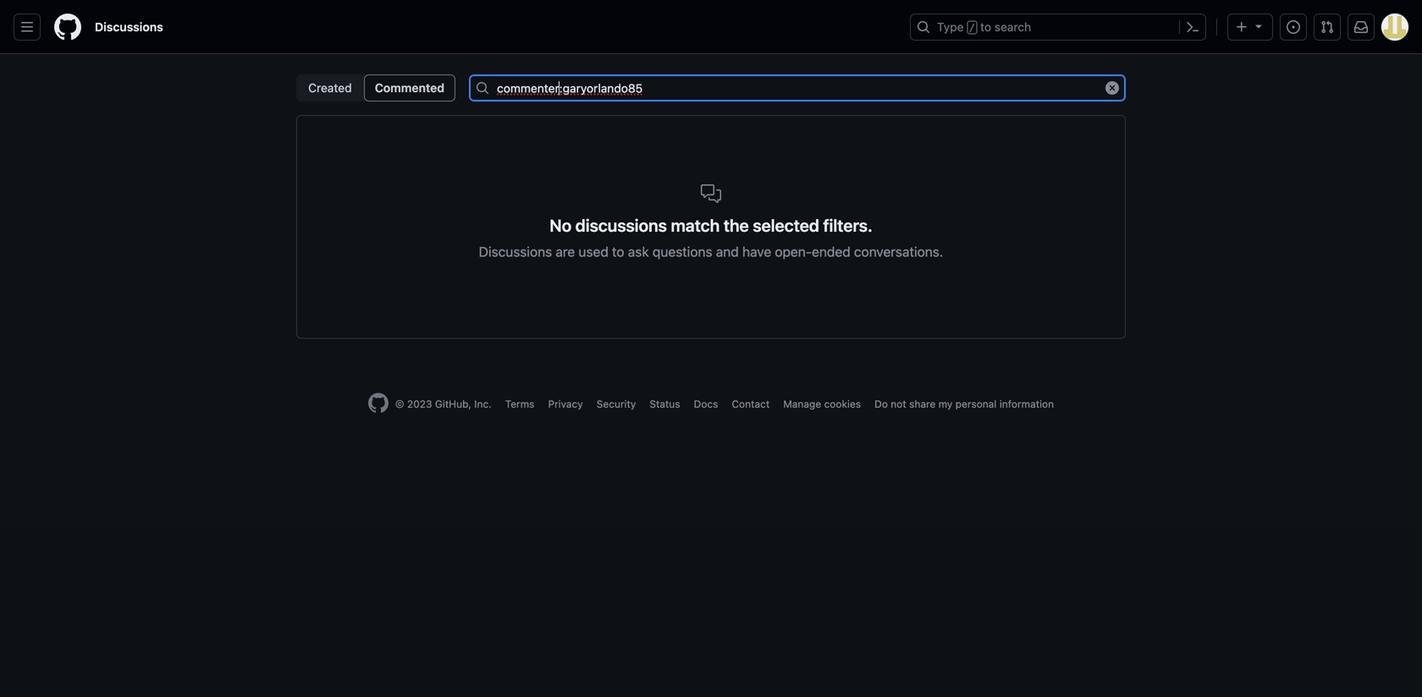 Task type: vqa. For each thing, say whether or not it's contained in the screenshot.
the Code security and analysis
no



Task type: describe. For each thing, give the bounding box(es) containing it.
terms
[[505, 398, 535, 410]]

discussions inside 'no discussions match the selected filters. discussions are used to ask questions and have open-ended conversations.'
[[479, 244, 552, 260]]

search image
[[476, 81, 490, 95]]

security
[[597, 398, 636, 410]]

terms link
[[505, 398, 535, 410]]

docs link
[[694, 398, 718, 410]]

my
[[939, 398, 953, 410]]

manage cookies
[[784, 398, 861, 410]]

ended
[[812, 244, 851, 260]]

command palette image
[[1186, 20, 1200, 34]]

ask
[[628, 244, 649, 260]]

no
[[550, 216, 572, 235]]

1 horizontal spatial to
[[981, 20, 992, 34]]

homepage image
[[368, 393, 389, 414]]

conversations.
[[854, 244, 944, 260]]

type / to search
[[937, 20, 1032, 34]]

open-
[[775, 244, 812, 260]]

Discussions search field
[[469, 75, 1126, 102]]

privacy link
[[548, 398, 583, 410]]

information
[[1000, 398, 1054, 410]]

notifications image
[[1355, 20, 1368, 34]]

do not share my personal information
[[875, 398, 1054, 410]]

status
[[650, 398, 681, 410]]

have
[[743, 244, 772, 260]]

2023
[[407, 398, 432, 410]]

created link
[[301, 79, 360, 97]]

inc.
[[474, 398, 492, 410]]

not
[[891, 398, 907, 410]]

commented link
[[368, 79, 451, 97]]

comment discussion image
[[701, 184, 721, 204]]

©
[[395, 398, 404, 410]]

plus image
[[1235, 20, 1249, 34]]

are
[[556, 244, 575, 260]]

discussions
[[576, 216, 667, 235]]

privacy
[[548, 398, 583, 410]]

do not share my personal information button
[[875, 397, 1054, 412]]

manage cookies button
[[784, 397, 861, 412]]

no discussions match the selected filters. discussions are used to ask questions and have open-ended conversations.
[[479, 216, 944, 260]]



Task type: locate. For each thing, give the bounding box(es) containing it.
and
[[716, 244, 739, 260]]

do
[[875, 398, 888, 410]]

created
[[308, 81, 352, 95]]

1 horizontal spatial discussions
[[479, 244, 552, 260]]

contact
[[732, 398, 770, 410]]

the
[[724, 216, 749, 235]]

security link
[[597, 398, 636, 410]]

discussions left are
[[479, 244, 552, 260]]

0 horizontal spatial discussions
[[95, 20, 163, 34]]

discussions right homepage icon
[[95, 20, 163, 34]]

share
[[910, 398, 936, 410]]

personal
[[956, 398, 997, 410]]

© 2023 github, inc.
[[395, 398, 492, 410]]

issue opened image
[[1287, 20, 1301, 34]]

triangle down image
[[1252, 19, 1266, 33]]

1 vertical spatial discussions
[[479, 244, 552, 260]]

git pull request image
[[1321, 20, 1335, 34]]

to left the "ask"
[[612, 244, 625, 260]]

0 vertical spatial to
[[981, 20, 992, 34]]

to
[[981, 20, 992, 34], [612, 244, 625, 260]]

0 vertical spatial discussions
[[95, 20, 163, 34]]

status link
[[650, 398, 681, 410]]

cookies
[[824, 398, 861, 410]]

selected
[[753, 216, 820, 235]]

commented
[[375, 81, 445, 95]]

match
[[671, 216, 720, 235]]

0 horizontal spatial to
[[612, 244, 625, 260]]

Search all discussions text field
[[469, 75, 1126, 102]]

clear image
[[1106, 81, 1119, 95]]

questions
[[653, 244, 713, 260]]

to right /
[[981, 20, 992, 34]]

filters.
[[823, 216, 873, 235]]

docs
[[694, 398, 718, 410]]

github,
[[435, 398, 472, 410]]

1 vertical spatial to
[[612, 244, 625, 260]]

list containing created
[[296, 75, 456, 102]]

type
[[937, 20, 964, 34]]

search
[[995, 20, 1032, 34]]

to inside 'no discussions match the selected filters. discussions are used to ask questions and have open-ended conversations.'
[[612, 244, 625, 260]]

list
[[296, 75, 456, 102]]

used
[[579, 244, 609, 260]]

discussions
[[95, 20, 163, 34], [479, 244, 552, 260]]

contact link
[[732, 398, 770, 410]]

manage
[[784, 398, 822, 410]]

homepage image
[[54, 14, 81, 41]]

/
[[969, 22, 975, 34]]



